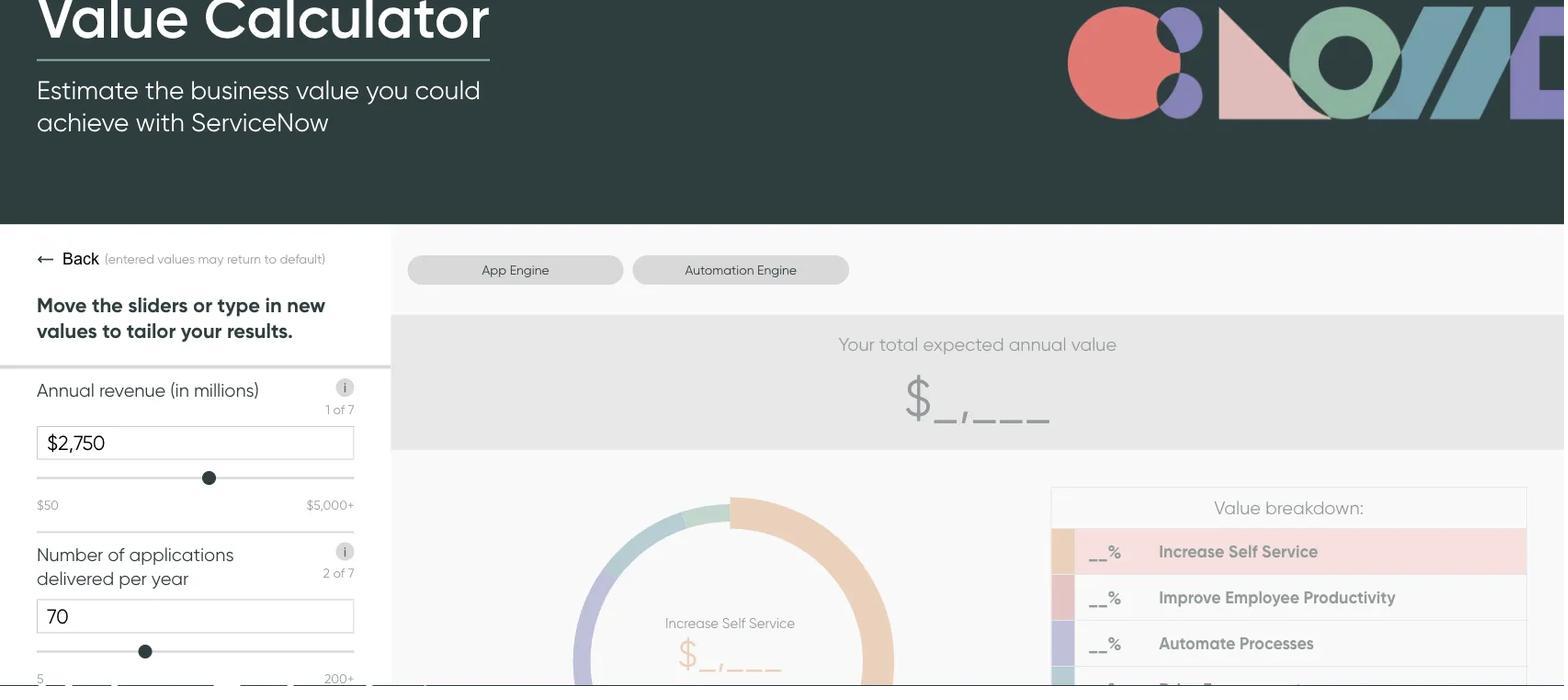 Task type: locate. For each thing, give the bounding box(es) containing it.
None text field
[[37, 426, 354, 460]]

the for values
[[92, 293, 123, 318]]

engine
[[510, 262, 549, 278], [758, 262, 797, 278]]

sliders
[[128, 293, 188, 318]]

2 7 from the top
[[348, 566, 354, 581]]

i for annual revenue (in millions)
[[344, 380, 347, 395]]

0 vertical spatial i
[[344, 380, 347, 395]]

of inside "i 1 of 7"
[[333, 401, 345, 417]]

0 vertical spatial the
[[145, 75, 184, 107]]

to
[[264, 251, 277, 267], [102, 318, 122, 343]]

1 vertical spatial values
[[37, 318, 97, 343]]

i inside i 2 of 7
[[344, 544, 347, 560]]

to inside move the sliders or type in new values to tailor your results.
[[102, 318, 122, 343]]

of inside number of applications delivered per year
[[108, 544, 125, 566]]

your
[[181, 318, 222, 343]]

0 horizontal spatial engine
[[510, 262, 549, 278]]

the right move
[[92, 293, 123, 318]]

engine right app on the top of the page
[[510, 262, 549, 278]]

number
[[37, 544, 103, 566]]

1 i from the top
[[344, 380, 347, 395]]

values up annual
[[37, 318, 97, 343]]

0 vertical spatial to
[[264, 251, 277, 267]]

7
[[348, 401, 354, 417], [348, 566, 354, 581]]

None text field
[[37, 600, 354, 633]]

i inside "i 1 of 7"
[[344, 380, 347, 395]]

automation
[[685, 262, 754, 278]]

1
[[326, 401, 330, 417]]

engine for app engine
[[510, 262, 549, 278]]

could
[[415, 75, 481, 107]]

the inside move the sliders or type in new values to tailor your results.
[[92, 293, 123, 318]]

1 horizontal spatial to
[[264, 251, 277, 267]]

0 horizontal spatial the
[[92, 293, 123, 318]]

1 vertical spatial to
[[102, 318, 122, 343]]

values left may
[[157, 251, 195, 267]]

2 i from the top
[[344, 544, 347, 560]]

of inside i 2 of 7
[[333, 566, 345, 581]]

i
[[344, 380, 347, 395], [344, 544, 347, 560]]

7 inside i 2 of 7
[[348, 566, 354, 581]]

1 7 from the top
[[348, 401, 354, 417]]

value
[[296, 75, 360, 107]]

move the sliders or type in new values to tailor your results.
[[37, 293, 326, 343]]

return
[[227, 251, 261, 267]]

revenue
[[99, 379, 166, 401]]

engine for automation engine
[[758, 262, 797, 278]]

$5,000+
[[307, 497, 354, 513]]

the left business
[[145, 75, 184, 107]]

of right 1
[[333, 401, 345, 417]]

None range field
[[37, 469, 354, 487], [37, 642, 354, 661], [37, 469, 354, 487], [37, 642, 354, 661]]

1 vertical spatial the
[[92, 293, 123, 318]]

1 horizontal spatial engine
[[758, 262, 797, 278]]

to right return
[[264, 251, 277, 267]]

of right 2 at the bottom of the page
[[333, 566, 345, 581]]

0 vertical spatial values
[[157, 251, 195, 267]]

2 engine from the left
[[758, 262, 797, 278]]

i 1 of 7
[[326, 380, 354, 417]]

the inside estimate the business value you could achieve with servicenow
[[145, 75, 184, 107]]

of
[[333, 401, 345, 417], [108, 544, 125, 566], [333, 566, 345, 581]]

default)
[[280, 251, 325, 267]]

0 horizontal spatial values
[[37, 318, 97, 343]]

the
[[145, 75, 184, 107], [92, 293, 123, 318]]

1 horizontal spatial values
[[157, 251, 195, 267]]

0 horizontal spatial to
[[102, 318, 122, 343]]

estimate the business value you could achieve with servicenow
[[37, 75, 481, 138]]

engine right automation
[[758, 262, 797, 278]]

of up the 'per'
[[108, 544, 125, 566]]

annual revenue (in millions)
[[37, 379, 259, 401]]

5
[[37, 671, 44, 686]]

1 vertical spatial i
[[344, 544, 347, 560]]

7 right 1
[[348, 401, 354, 417]]

values inside move the sliders or type in new values to tailor your results.
[[37, 318, 97, 343]]

7 right 2 at the bottom of the page
[[348, 566, 354, 581]]

automation engine
[[685, 262, 797, 278]]

7 inside "i 1 of 7"
[[348, 401, 354, 417]]

the for with
[[145, 75, 184, 107]]

servicenow
[[191, 107, 329, 138]]

200+
[[325, 671, 354, 686]]

1 vertical spatial 7
[[348, 566, 354, 581]]

0 vertical spatial 7
[[348, 401, 354, 417]]

values
[[157, 251, 195, 267], [37, 318, 97, 343]]

1 horizontal spatial the
[[145, 75, 184, 107]]

None button
[[35, 247, 105, 271]]

1 engine from the left
[[510, 262, 549, 278]]

applications
[[129, 544, 234, 566]]

to left tailor
[[102, 318, 122, 343]]

achieve
[[37, 107, 129, 138]]

estimate
[[37, 75, 139, 107]]



Task type: describe. For each thing, give the bounding box(es) containing it.
delivered
[[37, 567, 114, 590]]

(entered
[[105, 251, 154, 267]]

year
[[152, 567, 189, 590]]

app engine
[[482, 262, 549, 278]]

tailor
[[127, 318, 176, 343]]

of for millions)
[[333, 401, 345, 417]]

move
[[37, 293, 87, 318]]

with
[[136, 107, 185, 138]]

type
[[217, 293, 260, 318]]

of for delivered
[[333, 566, 345, 581]]

you
[[366, 75, 409, 107]]

millions)
[[194, 379, 259, 401]]

may
[[198, 251, 224, 267]]

i for number of applications delivered per year
[[344, 544, 347, 560]]

or
[[193, 293, 212, 318]]

$50
[[37, 497, 59, 513]]

in
[[265, 293, 282, 318]]

app
[[482, 262, 507, 278]]

i 2 of 7
[[323, 544, 354, 581]]

(in
[[170, 379, 189, 401]]

2
[[323, 566, 330, 581]]

new
[[287, 293, 326, 318]]

(entered values may return to default)
[[105, 251, 325, 267]]

per
[[119, 567, 147, 590]]

results.
[[227, 318, 293, 343]]

7 for number of applications delivered per year
[[348, 566, 354, 581]]

annual
[[37, 379, 95, 401]]

number of applications delivered per year
[[37, 544, 234, 590]]

7 for annual revenue (in millions)
[[348, 401, 354, 417]]

business
[[191, 75, 290, 107]]



Task type: vqa. For each thing, say whether or not it's contained in the screenshot.
THE RESOURCES link
no



